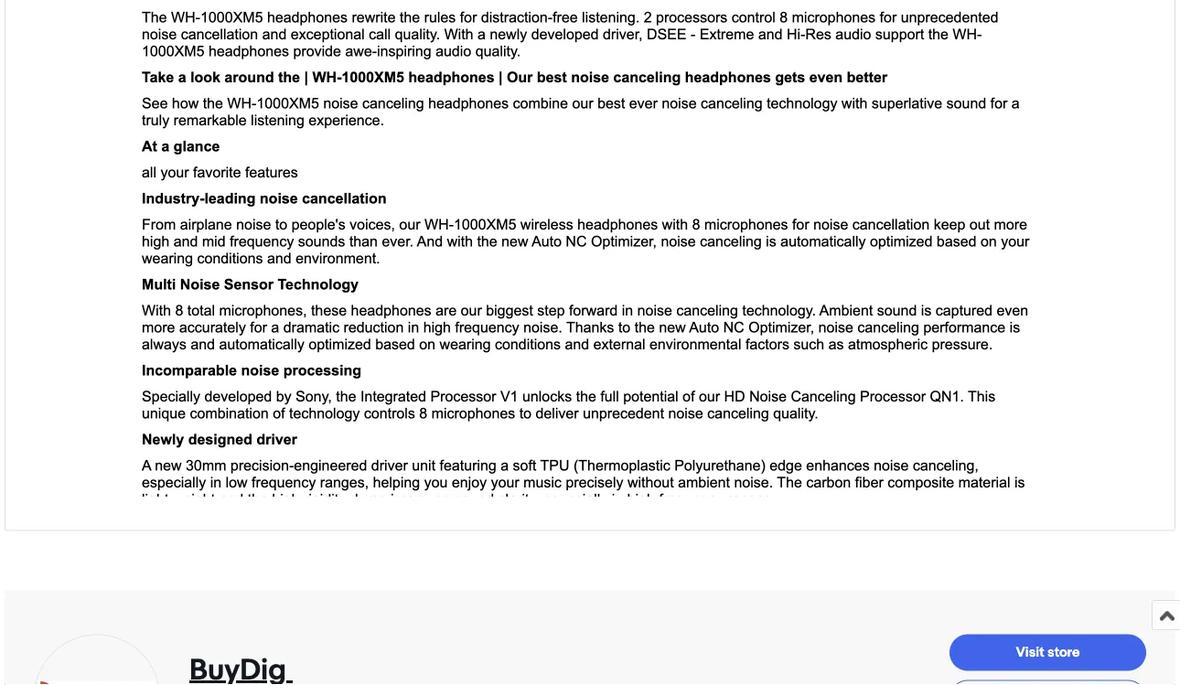 Task type: describe. For each thing, give the bounding box(es) containing it.
visit
[[1016, 645, 1045, 661]]

store
[[1048, 645, 1080, 661]]



Task type: locate. For each thing, give the bounding box(es) containing it.
visit store
[[1016, 645, 1080, 661]]

visit store link
[[950, 635, 1147, 672]]



Task type: vqa. For each thing, say whether or not it's contained in the screenshot.
'(124)'
no



